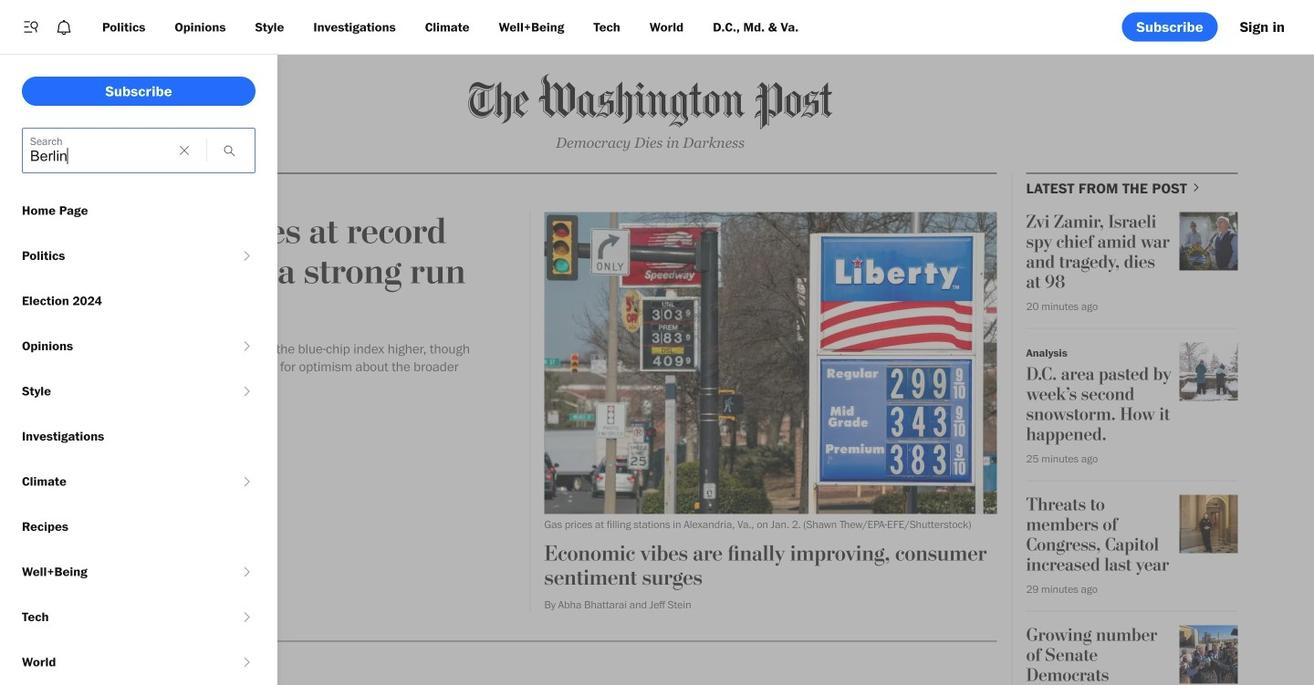 Task type: vqa. For each thing, say whether or not it's contained in the screenshot.
'match'
no



Task type: locate. For each thing, give the bounding box(es) containing it.
None search field
[[22, 128, 256, 173]]

primary element
[[0, 0, 1315, 55]]

search and browse sections image
[[22, 18, 40, 36]]

None search field
[[23, 129, 166, 173]]

news alerts image
[[55, 18, 73, 36]]



